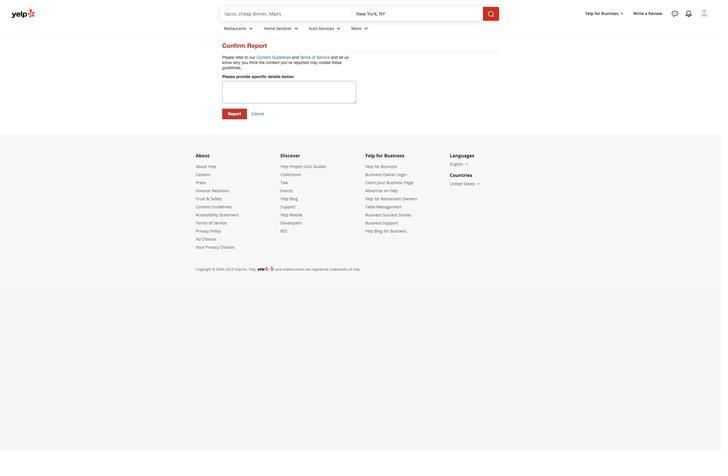 Task type: vqa. For each thing, say whether or not it's contained in the screenshot.
Xavier G. image
no



Task type: describe. For each thing, give the bounding box(es) containing it.
cancel
[[252, 112, 264, 116]]

about yelp careers press investor relations trust & safety content guidelines accessibility statement terms of service privacy policy ad choices your privacy choices
[[196, 164, 239, 250]]

talk
[[281, 180, 288, 185]]

support link
[[281, 204, 296, 210]]

specific
[[252, 74, 267, 79]]

home services
[[264, 26, 292, 31]]

think
[[249, 60, 258, 65]]

may
[[310, 60, 318, 65]]

let
[[339, 55, 344, 60]]

copyright
[[196, 267, 212, 272]]

a
[[646, 11, 648, 16]]

yelp project cost guides collections talk events yelp blog support yelp mobile developers rss
[[281, 164, 326, 234]]

yelp inside yelp for business button
[[586, 11, 594, 16]]

owner
[[383, 172, 396, 177]]

guides
[[313, 164, 326, 169]]

and let us know why you think the content you've reported may violate these guidelines.
[[222, 55, 349, 70]]

countries
[[450, 172, 473, 179]]

©
[[212, 267, 215, 272]]

events link
[[281, 188, 293, 194]]

languages
[[450, 153, 475, 159]]

restaurants link
[[220, 21, 259, 37]]

2004–2023
[[216, 267, 234, 272]]

about for about
[[196, 153, 210, 159]]

1 horizontal spatial and
[[292, 55, 299, 60]]

reported
[[294, 60, 309, 65]]

page
[[404, 180, 414, 185]]

0 vertical spatial of
[[312, 55, 316, 60]]

login
[[397, 172, 407, 177]]

0 horizontal spatial content guidelines link
[[196, 204, 232, 210]]

guidelines inside "about yelp careers press investor relations trust & safety content guidelines accessibility statement terms of service privacy policy ad choices your privacy choices"
[[212, 204, 232, 210]]

you
[[242, 60, 248, 65]]

are
[[306, 267, 311, 272]]

guidelines.
[[222, 65, 242, 70]]

restaurant
[[381, 196, 402, 202]]

these
[[332, 60, 342, 65]]

more
[[352, 26, 362, 31]]

home services link
[[259, 21, 304, 37]]

blog inside yelp project cost guides collections talk events yelp blog support yelp mobile developers rss
[[290, 196, 298, 202]]

blog inside yelp for business business owner login claim your business page advertise on yelp yelp for restaurant owners table management business success stories business support yelp blog for business
[[375, 228, 383, 234]]

yelp for business business owner login claim your business page advertise on yelp yelp for restaurant owners table management business success stories business support yelp blog for business
[[365, 164, 417, 234]]

16 chevron down v2 image for english
[[465, 162, 469, 167]]

1 vertical spatial choices
[[220, 245, 235, 250]]

16 chevron down v2 image
[[477, 182, 481, 186]]

please for please refer to our content guidelines and terms of service
[[222, 55, 234, 60]]

advertise
[[365, 188, 383, 194]]

policy
[[210, 228, 221, 234]]

of inside "about yelp careers press investor relations trust & safety content guidelines accessibility statement terms of service privacy policy ad choices your privacy choices"
[[209, 220, 213, 226]]

yelp inside "about yelp careers press investor relations trust & safety content guidelines accessibility statement terms of service privacy policy ad choices your privacy choices"
[[208, 164, 216, 169]]

Near text field
[[357, 11, 479, 17]]

cost
[[304, 164, 312, 169]]

business categories element
[[220, 21, 710, 37]]

please provide specific details below:
[[222, 74, 295, 79]]

trust
[[196, 196, 206, 202]]

advertise on yelp link
[[365, 188, 398, 194]]

press link
[[196, 180, 206, 185]]

Find text field
[[225, 11, 347, 17]]

accessibility statement link
[[196, 212, 239, 218]]

united
[[450, 181, 463, 187]]

write
[[634, 11, 645, 16]]

1 horizontal spatial report
[[247, 42, 267, 49]]

yelp.
[[353, 267, 361, 272]]

below:
[[282, 74, 295, 79]]

yelp burst image
[[270, 266, 275, 271]]

business support link
[[365, 220, 398, 226]]

statement
[[219, 212, 239, 218]]

english button
[[450, 161, 469, 167]]

0 horizontal spatial yelp for business
[[365, 153, 405, 159]]

developers link
[[281, 220, 302, 226]]

yelp blog for business link
[[365, 228, 407, 234]]

about yelp link
[[196, 164, 216, 169]]

table
[[365, 204, 376, 210]]

1 horizontal spatial content guidelines link
[[257, 55, 291, 60]]

rss link
[[281, 228, 288, 234]]

about for about yelp careers press investor relations trust & safety content guidelines accessibility statement terms of service privacy policy ad choices your privacy choices
[[196, 164, 207, 169]]

business owner login link
[[365, 172, 407, 177]]

your
[[377, 180, 386, 185]]

0 vertical spatial content
[[257, 55, 271, 60]]

service inside "about yelp careers press investor relations trust & safety content guidelines accessibility statement terms of service privacy policy ad choices your privacy choices"
[[214, 220, 227, 226]]

restaurants
[[224, 26, 247, 31]]

mobile
[[290, 212, 303, 218]]

24 chevron down v2 image for auto services
[[335, 25, 342, 32]]

yelp logo image
[[258, 266, 269, 272]]

project
[[290, 164, 303, 169]]

0 horizontal spatial choices
[[202, 236, 217, 242]]

auto services
[[309, 26, 334, 31]]

investor relations link
[[196, 188, 230, 194]]

english
[[450, 161, 464, 167]]

0 vertical spatial terms
[[300, 55, 311, 60]]

yelp project cost guides link
[[281, 164, 326, 169]]

1 vertical spatial privacy
[[206, 245, 219, 250]]

yelp blog link
[[281, 196, 298, 202]]

refer
[[236, 55, 244, 60]]

privacy policy link
[[196, 228, 221, 234]]

to
[[245, 55, 248, 60]]

please refer to our content guidelines and terms of service
[[222, 55, 330, 60]]

yelp mobile link
[[281, 212, 303, 218]]

16 chevron down v2 image for yelp for business
[[620, 11, 625, 16]]

home
[[264, 26, 275, 31]]

content
[[266, 60, 280, 65]]

stories
[[399, 212, 412, 218]]

confirm
[[222, 42, 246, 49]]

registered
[[312, 267, 328, 272]]

1 horizontal spatial terms of service link
[[300, 55, 330, 60]]

discover
[[281, 153, 300, 159]]

know
[[222, 60, 232, 65]]



Task type: locate. For each thing, give the bounding box(es) containing it.
business success stories link
[[365, 212, 412, 218]]

1 none field from the left
[[225, 11, 347, 17]]

0 vertical spatial privacy
[[196, 228, 209, 234]]

of up privacy policy link
[[209, 220, 213, 226]]

0 horizontal spatial 16 chevron down v2 image
[[465, 162, 469, 167]]

16 chevron down v2 image
[[620, 11, 625, 16], [465, 162, 469, 167]]

report
[[247, 42, 267, 49], [228, 111, 241, 116]]

terms down 'accessibility'
[[196, 220, 208, 226]]

16 chevron down v2 image down languages
[[465, 162, 469, 167]]

2 about from the top
[[196, 164, 207, 169]]

safety
[[211, 196, 222, 202]]

1 horizontal spatial yelp for business
[[586, 11, 619, 16]]

provide
[[236, 74, 251, 79]]

content inside "about yelp careers press investor relations trust & safety content guidelines accessibility statement terms of service privacy policy ad choices your privacy choices"
[[196, 204, 211, 210]]

content up the
[[257, 55, 271, 60]]

claim your business page link
[[365, 180, 414, 185]]

press
[[196, 180, 206, 185]]

please down guidelines.
[[222, 74, 235, 79]]

notifications image
[[686, 10, 693, 17]]

services for home services
[[276, 26, 292, 31]]

1 horizontal spatial of
[[312, 55, 316, 60]]

service up violate
[[317, 55, 330, 60]]

cancel link
[[252, 112, 264, 117]]

trademarks
[[329, 267, 348, 272]]

1 vertical spatial blog
[[375, 228, 383, 234]]

services inside "link"
[[276, 26, 292, 31]]

1 about from the top
[[196, 153, 210, 159]]

1 vertical spatial of
[[209, 220, 213, 226]]

and up reported
[[292, 55, 299, 60]]

content guidelines link down safety
[[196, 204, 232, 210]]

owners
[[403, 196, 417, 202]]

1 horizontal spatial guidelines
[[272, 55, 291, 60]]

our
[[250, 55, 255, 60]]

0 horizontal spatial 24 chevron down v2 image
[[293, 25, 300, 32]]

and right 'yelp burst' image
[[276, 267, 282, 272]]

1 horizontal spatial choices
[[220, 245, 235, 250]]

us
[[345, 55, 349, 60]]

services
[[276, 26, 292, 31], [319, 26, 334, 31]]

0 horizontal spatial content
[[196, 204, 211, 210]]

support down yelp blog "link"
[[281, 204, 296, 210]]

support inside yelp for business business owner login claim your business page advertise on yelp yelp for restaurant owners table management business success stories business support yelp blog for business
[[383, 220, 398, 226]]

1 horizontal spatial 24 chevron down v2 image
[[335, 25, 342, 32]]

about up about yelp link
[[196, 153, 210, 159]]

16 chevron down v2 image left write
[[620, 11, 625, 16]]

0 vertical spatial choices
[[202, 236, 217, 242]]

3 24 chevron down v2 image from the left
[[363, 25, 370, 32]]

1 please from the top
[[222, 55, 234, 60]]

of up may
[[312, 55, 316, 60]]

2 please from the top
[[222, 74, 235, 79]]

services right home
[[276, 26, 292, 31]]

please for please provide specific details below:
[[222, 74, 235, 79]]

1 horizontal spatial 16 chevron down v2 image
[[620, 11, 625, 16]]

content down trust
[[196, 204, 211, 210]]

1 24 chevron down v2 image from the left
[[293, 25, 300, 32]]

marks
[[295, 267, 305, 272]]

2 24 chevron down v2 image from the left
[[335, 25, 342, 32]]

1 horizontal spatial blog
[[375, 228, 383, 234]]

ad choices link
[[196, 236, 217, 242]]

messages image
[[672, 10, 679, 17]]

0 horizontal spatial services
[[276, 26, 292, 31]]

about up careers
[[196, 164, 207, 169]]

and up these
[[331, 55, 338, 60]]

for inside button
[[595, 11, 601, 16]]

terms of service link up may
[[300, 55, 330, 60]]

1 services from the left
[[276, 26, 292, 31]]

2 none field from the left
[[357, 11, 479, 17]]

24 chevron down v2 image inside home services "link"
[[293, 25, 300, 32]]

24 chevron down v2 image inside more link
[[363, 25, 370, 32]]

terms inside "about yelp careers press investor relations trust & safety content guidelines accessibility statement terms of service privacy policy ad choices your privacy choices"
[[196, 220, 208, 226]]

None field
[[225, 11, 347, 17], [357, 11, 479, 17]]

review
[[649, 11, 663, 16]]

report button
[[222, 109, 247, 119]]

talk link
[[281, 180, 288, 185]]

report inside button
[[228, 111, 241, 116]]

1 vertical spatial service
[[214, 220, 227, 226]]

1 vertical spatial guidelines
[[212, 204, 232, 210]]

choices down privacy policy link
[[202, 236, 217, 242]]

and for the
[[331, 55, 338, 60]]

1 vertical spatial terms of service link
[[196, 220, 227, 226]]

guidelines up 'you've'
[[272, 55, 291, 60]]

yelp for business inside yelp for business button
[[586, 11, 619, 16]]

1 horizontal spatial content
[[257, 55, 271, 60]]

united states button
[[450, 181, 481, 187]]

0 horizontal spatial report
[[228, 111, 241, 116]]

success
[[383, 212, 398, 218]]

support
[[281, 204, 296, 210], [383, 220, 398, 226]]

none field near
[[357, 11, 479, 17]]

service down accessibility statement 'link'
[[214, 220, 227, 226]]

inc.
[[242, 267, 248, 272]]

1 horizontal spatial none field
[[357, 11, 479, 17]]

content guidelines link up content
[[257, 55, 291, 60]]

1 horizontal spatial service
[[317, 55, 330, 60]]

privacy down ad choices link
[[206, 245, 219, 250]]

and inside and let us know why you think the content you've reported may violate these guidelines.
[[331, 55, 338, 60]]

developers
[[281, 220, 302, 226]]

report left cancel
[[228, 111, 241, 116]]

1 vertical spatial please
[[222, 74, 235, 79]]

content guidelines link
[[257, 55, 291, 60], [196, 204, 232, 210]]

why
[[233, 60, 241, 65]]

of left yelp.
[[349, 267, 352, 272]]

0 vertical spatial service
[[317, 55, 330, 60]]

0 horizontal spatial guidelines
[[212, 204, 232, 210]]

0 horizontal spatial none field
[[225, 11, 347, 17]]

please
[[222, 55, 234, 60], [222, 74, 235, 79]]

2 vertical spatial of
[[349, 267, 352, 272]]

16 chevron down v2 image inside english popup button
[[465, 162, 469, 167]]

24 chevron down v2 image right more
[[363, 25, 370, 32]]

support down success
[[383, 220, 398, 226]]

2 horizontal spatial of
[[349, 267, 352, 272]]

0 horizontal spatial of
[[209, 220, 213, 226]]

,
[[269, 267, 270, 272]]

blog down business support link
[[375, 228, 383, 234]]

related
[[283, 267, 294, 272]]

yelp for business link
[[365, 164, 398, 169]]

Please provide specific details below: text field
[[222, 81, 357, 104]]

guidelines up accessibility statement 'link'
[[212, 204, 232, 210]]

christina o. image
[[700, 8, 710, 18]]

1 horizontal spatial terms
[[300, 55, 311, 60]]

services right auto on the left of the page
[[319, 26, 334, 31]]

None search field
[[220, 7, 501, 21]]

1 vertical spatial about
[[196, 164, 207, 169]]

1 vertical spatial support
[[383, 220, 398, 226]]

careers
[[196, 172, 210, 177]]

terms up reported
[[300, 55, 311, 60]]

1 horizontal spatial services
[[319, 26, 334, 31]]

support inside yelp project cost guides collections talk events yelp blog support yelp mobile developers rss
[[281, 204, 296, 210]]

choices down policy
[[220, 245, 235, 250]]

yelp for business button
[[583, 8, 627, 19]]

0 horizontal spatial and
[[276, 267, 282, 272]]

write a review
[[634, 11, 663, 16]]

0 vertical spatial report
[[247, 42, 267, 49]]

content
[[257, 55, 271, 60], [196, 204, 211, 210]]

united states
[[450, 181, 475, 187]]

guidelines
[[272, 55, 291, 60], [212, 204, 232, 210]]

0 vertical spatial yelp for business
[[586, 11, 619, 16]]

services for auto services
[[319, 26, 334, 31]]

management
[[377, 204, 402, 210]]

24 chevron down v2 image
[[248, 25, 255, 32]]

1 horizontal spatial support
[[383, 220, 398, 226]]

investor
[[196, 188, 211, 194]]

1 vertical spatial report
[[228, 111, 241, 116]]

0 vertical spatial about
[[196, 153, 210, 159]]

about
[[196, 153, 210, 159], [196, 164, 207, 169]]

0 horizontal spatial service
[[214, 220, 227, 226]]

0 vertical spatial guidelines
[[272, 55, 291, 60]]

on
[[384, 188, 389, 194]]

your privacy choices link
[[196, 245, 235, 250]]

1 vertical spatial content guidelines link
[[196, 204, 232, 210]]

service
[[317, 55, 330, 60], [214, 220, 227, 226]]

the
[[259, 60, 265, 65]]

2 horizontal spatial and
[[331, 55, 338, 60]]

0 horizontal spatial terms
[[196, 220, 208, 226]]

24 chevron down v2 image for home services
[[293, 25, 300, 32]]

2 services from the left
[[319, 26, 334, 31]]

0 horizontal spatial terms of service link
[[196, 220, 227, 226]]

business inside yelp for business button
[[602, 11, 619, 16]]

2 horizontal spatial 24 chevron down v2 image
[[363, 25, 370, 32]]

1 vertical spatial yelp for business
[[365, 153, 405, 159]]

trust & safety link
[[196, 196, 222, 202]]

business
[[602, 11, 619, 16], [385, 153, 405, 159], [381, 164, 398, 169], [365, 172, 382, 177], [387, 180, 403, 185], [365, 212, 382, 218], [365, 220, 382, 226], [390, 228, 407, 234]]

0 vertical spatial 16 chevron down v2 image
[[620, 11, 625, 16]]

terms of service link up privacy policy link
[[196, 220, 227, 226]]

0 vertical spatial terms of service link
[[300, 55, 330, 60]]

24 chevron down v2 image inside the auto services link
[[335, 25, 342, 32]]

careers link
[[196, 172, 210, 177]]

24 chevron down v2 image for more
[[363, 25, 370, 32]]

0 vertical spatial content guidelines link
[[257, 55, 291, 60]]

16 chevron down v2 image inside yelp for business button
[[620, 11, 625, 16]]

1 vertical spatial 16 chevron down v2 image
[[465, 162, 469, 167]]

user actions element
[[581, 7, 718, 43]]

about inside "about yelp careers press investor relations trust & safety content guidelines accessibility statement terms of service privacy policy ad choices your privacy choices"
[[196, 164, 207, 169]]

and for yelp.
[[276, 267, 282, 272]]

write a review link
[[632, 8, 665, 19]]

yelp for restaurant owners link
[[365, 196, 417, 202]]

0 horizontal spatial blog
[[290, 196, 298, 202]]

your
[[196, 245, 205, 250]]

1 vertical spatial content
[[196, 204, 211, 210]]

ad
[[196, 236, 201, 242]]

0 horizontal spatial support
[[281, 204, 296, 210]]

collections
[[281, 172, 301, 177]]

you've
[[281, 60, 293, 65]]

please up the know
[[222, 55, 234, 60]]

blog up support link
[[290, 196, 298, 202]]

states
[[464, 181, 475, 187]]

1 vertical spatial terms
[[196, 220, 208, 226]]

0 vertical spatial support
[[281, 204, 296, 210]]

report up our on the top left of the page
[[247, 42, 267, 49]]

privacy up ad choices link
[[196, 228, 209, 234]]

confirm report
[[222, 42, 267, 49]]

accessibility
[[196, 212, 218, 218]]

relations
[[212, 188, 230, 194]]

0 vertical spatial please
[[222, 55, 234, 60]]

yelp for business
[[586, 11, 619, 16], [365, 153, 405, 159]]

choices
[[202, 236, 217, 242], [220, 245, 235, 250]]

search image
[[488, 11, 495, 17]]

24 chevron down v2 image
[[293, 25, 300, 32], [335, 25, 342, 32], [363, 25, 370, 32]]

24 chevron down v2 image left auto on the left of the page
[[293, 25, 300, 32]]

none field find
[[225, 11, 347, 17]]

claim
[[365, 180, 376, 185]]

24 chevron down v2 image right auto services
[[335, 25, 342, 32]]

privacy
[[196, 228, 209, 234], [206, 245, 219, 250]]

yelp,
[[249, 267, 257, 272]]

0 vertical spatial blog
[[290, 196, 298, 202]]

events
[[281, 188, 293, 194]]



